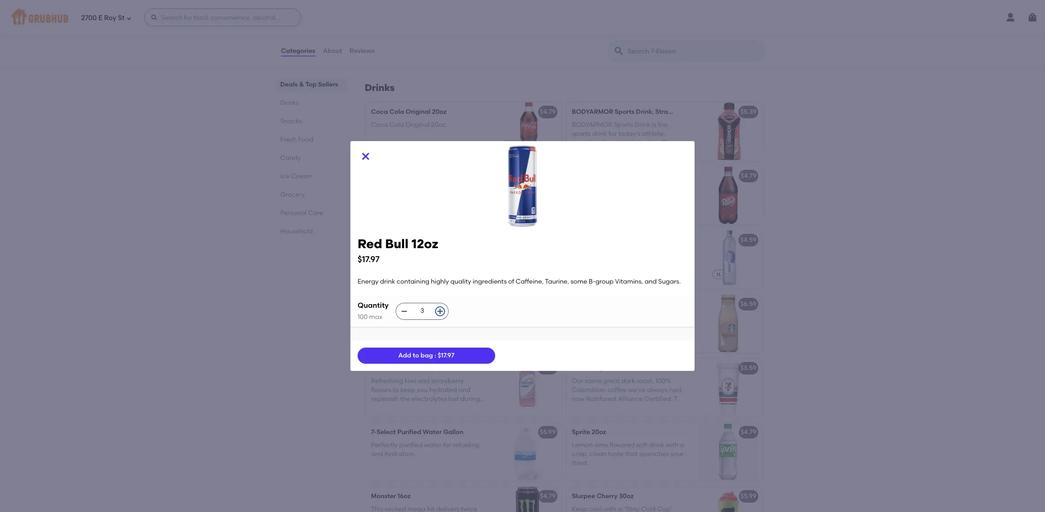 Task type: vqa. For each thing, say whether or not it's contained in the screenshot.
Series within the 'tab'
no



Task type: locate. For each thing, give the bounding box(es) containing it.
and down the that's
[[463, 43, 475, 51]]

vanilla
[[655, 322, 675, 330]]

funyuns® onion flavored rings are a deliciously different snack that's fun to eat, with a crisp texture and zesty onion flavor
[[371, 25, 482, 60]]

added
[[586, 267, 607, 275]]

strawberry
[[656, 108, 690, 116], [400, 365, 434, 372]]

0 vertical spatial $5.99
[[540, 429, 556, 436]]

b- down red bull 12oz $17.97
[[389, 267, 396, 275]]

$4.79 for sprite 20oz
[[741, 429, 757, 436]]

1 horizontal spatial crisp
[[634, 276, 648, 284]]

2 coca from the top
[[371, 121, 388, 129]]

some
[[371, 267, 388, 275], [571, 278, 588, 286]]

deliciously
[[377, 34, 409, 42]]

taurine, left distinctive
[[545, 278, 569, 286]]

to right fun
[[383, 43, 389, 51]]

flavor.
[[572, 331, 591, 339]]

drinks down zesty
[[365, 82, 395, 93]]

0 horizontal spatial $17.97
[[358, 254, 380, 264]]

crisp
[[424, 43, 438, 51], [634, 276, 648, 284]]

containing up simply orange juice 52oz at left
[[397, 278, 430, 286]]

0 vertical spatial original
[[406, 108, 431, 116]]

0 horizontal spatial 12oz
[[398, 236, 411, 244]]

clean
[[590, 451, 607, 458]]

with up distinctive
[[572, 267, 585, 275]]

energy drink containing highly quality ingredients of caffeine, taurine, some b-group vitamins, and sugars. up the juice
[[371, 249, 485, 275]]

2 coca cola original 20oz from the top
[[371, 121, 446, 129]]

7-select water 24 pack image
[[494, 167, 561, 225]]

coca cola original 20oz image
[[494, 102, 561, 161]]

starbucks frappuccino vanilla 13.7oz image
[[695, 295, 762, 353]]

strawberry up kiwi
[[400, 365, 434, 372]]

reviews button
[[349, 35, 375, 67]]

you up smartwater
[[666, 249, 677, 257]]

of
[[407, 258, 413, 266], [509, 278, 515, 286], [649, 313, 655, 321]]

some down the added
[[571, 278, 588, 286]]

$17.97 down red bull 12oz
[[358, 254, 380, 264]]

to inside refreshing kiwi and strawberry flavors to keep you hydrated and replenish the electrolytes lost during exercise.
[[393, 386, 399, 394]]

0 vertical spatial crisp
[[424, 43, 438, 51]]

with up your at the right
[[666, 442, 679, 449]]

1 horizontal spatial to
[[393, 386, 399, 394]]

fresh food tab
[[281, 135, 343, 144]]

$4.59
[[741, 236, 757, 244]]

1 red from the left
[[358, 236, 382, 252]]

of inside discover a creamy blend of coffee and milk, mixed with divine vanilla flavor. the finest arabica beans create a rich and undeniably luscious beverage.
[[649, 313, 655, 321]]

energy
[[371, 249, 392, 257], [358, 278, 379, 286]]

1 vertical spatial some
[[571, 278, 588, 286]]

0 vertical spatial vitamins,
[[416, 267, 444, 275]]

2 vertical spatial to
[[393, 386, 399, 394]]

red for red bull 12oz
[[371, 236, 383, 244]]

to left bag
[[413, 352, 419, 360]]

0 vertical spatial to
[[383, 43, 389, 51]]

about button
[[323, 35, 343, 67]]

0 horizontal spatial drinks
[[281, 99, 299, 107]]

0 horizontal spatial ingredients
[[371, 258, 405, 266]]

caffeine, up the juice
[[414, 258, 442, 266]]

0 vertical spatial ingredients
[[371, 258, 405, 266]]

0 vertical spatial water
[[371, 322, 389, 330]]

0 vertical spatial some
[[371, 267, 388, 275]]

1 vertical spatial caffeine,
[[516, 278, 544, 286]]

a up fun
[[371, 34, 375, 42]]

1 horizontal spatial b-
[[589, 278, 596, 286]]

zesty
[[371, 52, 386, 60]]

0 horizontal spatial electrolytes
[[412, 396, 447, 403]]

1 horizontal spatial of
[[509, 278, 515, 286]]

svg image
[[1028, 12, 1039, 23], [401, 308, 408, 315]]

and down the 'perfectly'
[[371, 451, 383, 458]]

a up your at the right
[[680, 442, 685, 449]]

free
[[445, 313, 457, 321]]

you right keep
[[417, 386, 428, 394]]

drink up quenches at the bottom right of the page
[[649, 442, 665, 449]]

simply
[[371, 301, 392, 308]]

funyuns onion flavored rings 6oz image
[[494, 6, 561, 65]]

a
[[371, 34, 375, 42], [418, 43, 422, 51], [655, 267, 659, 275], [600, 313, 604, 321], [594, 341, 598, 348], [680, 442, 685, 449]]

blend
[[630, 313, 647, 321]]

0 horizontal spatial svg image
[[401, 308, 408, 315]]

red inside red bull 12oz $17.97
[[358, 236, 382, 252]]

1 vertical spatial for
[[443, 442, 452, 449]]

1 vertical spatial to
[[413, 352, 419, 360]]

1 horizontal spatial $5.99
[[741, 493, 757, 501]]

drink up simply
[[380, 278, 395, 286]]

1 vertical spatial crisp
[[634, 276, 648, 284]]

1 vertical spatial water
[[424, 442, 442, 449]]

crisp down "different"
[[424, 43, 438, 51]]

a inside purity you can taste; hydration you can feel. vapor distilled smartwater with added electrolytes for a distinctive pure and crisp taste.
[[655, 267, 659, 275]]

purity you can taste; hydration you can feel. vapor distilled smartwater with added electrolytes for a distinctive pure and crisp taste.
[[572, 249, 680, 284]]

select
[[377, 429, 396, 436]]

electrolit strawberry kiwi 21oz image
[[494, 359, 561, 417]]

lemon-
[[572, 442, 596, 449]]

finest
[[605, 331, 621, 339]]

arabica
[[623, 331, 647, 339]]

energy up 'quantity'
[[358, 278, 379, 286]]

thirst.
[[572, 460, 589, 467]]

12oz for red bull 12oz
[[398, 236, 411, 244]]

energy down red bull 12oz
[[371, 249, 392, 257]]

0 vertical spatial cola
[[390, 108, 404, 116]]

1 vertical spatial b-
[[589, 278, 596, 286]]

1 vertical spatial drinks
[[281, 99, 299, 107]]

to inside funyuns® onion flavored rings are a deliciously different snack that's fun to eat, with a crisp texture and zesty onion flavor
[[383, 43, 389, 51]]

0 vertical spatial b-
[[389, 267, 396, 275]]

2 red from the left
[[371, 236, 383, 244]]

1 horizontal spatial taurine,
[[545, 278, 569, 286]]

cream
[[291, 173, 313, 180]]

ingredients
[[371, 258, 405, 266], [473, 278, 507, 286]]

$5.39
[[741, 108, 757, 116]]

crisp left taste.
[[634, 276, 648, 284]]

can down purity
[[572, 258, 584, 266]]

household tab
[[281, 227, 343, 236]]

0 vertical spatial group
[[396, 267, 414, 275]]

hydrated
[[429, 386, 457, 394]]

0 vertical spatial can
[[603, 249, 615, 257]]

a up taste.
[[655, 267, 659, 275]]

exercise.
[[371, 405, 398, 412]]

to left keep
[[393, 386, 399, 394]]

electrolytes inside purity you can taste; hydration you can feel. vapor distilled smartwater with added electrolytes for a distinctive pure and crisp taste.
[[608, 267, 643, 275]]

0 vertical spatial 20oz
[[432, 108, 447, 116]]

grocery
[[281, 191, 305, 199]]

$6.59
[[741, 301, 757, 308]]

taurine,
[[444, 258, 468, 266], [545, 278, 569, 286]]

delicious
[[377, 313, 404, 321]]

1 horizontal spatial can
[[603, 249, 615, 257]]

a inside lemon-lime flavored soft drink with a crisp, clean taste that quenches your thirst.
[[680, 442, 685, 449]]

0 vertical spatial drink
[[394, 249, 409, 257]]

gallon
[[443, 429, 464, 436]]

lost
[[449, 396, 459, 403]]

1 vertical spatial quality
[[451, 278, 471, 286]]

that
[[625, 451, 638, 458]]

2 horizontal spatial you
[[666, 249, 677, 257]]

the
[[592, 331, 603, 339]]

0 vertical spatial $17.97
[[358, 254, 380, 264]]

and right pure at the bottom of the page
[[620, 276, 632, 284]]

deals & top sellers tab
[[281, 80, 343, 89]]

1 vertical spatial original
[[406, 121, 430, 129]]

beans
[[649, 331, 668, 339]]

and up 52oz
[[445, 267, 458, 275]]

0 vertical spatial of
[[407, 258, 413, 266]]

1 horizontal spatial $17.97
[[438, 352, 455, 360]]

1 horizontal spatial ingredients
[[473, 278, 507, 286]]

0 horizontal spatial you
[[417, 386, 428, 394]]

1 horizontal spatial group
[[596, 278, 614, 286]]

onion
[[406, 25, 425, 33]]

0 horizontal spatial sugars.
[[459, 267, 482, 275]]

0 horizontal spatial of
[[407, 258, 413, 266]]

vitamins, down distilled at the bottom
[[615, 278, 644, 286]]

taurine, up 52oz
[[444, 258, 468, 266]]

0 horizontal spatial some
[[371, 267, 388, 275]]

from up not
[[458, 313, 473, 321]]

with inside discover a creamy blend of coffee and milk, mixed with divine vanilla flavor. the finest arabica beans create a rich and undeniably luscious beverage.
[[621, 322, 634, 330]]

extra
[[572, 365, 588, 372]]

drink down red bull 12oz
[[394, 249, 409, 257]]

1 12oz from the left
[[412, 236, 439, 252]]

group down red bull 12oz $17.97
[[396, 267, 414, 275]]

from
[[458, 313, 473, 321], [461, 322, 475, 330]]

0 horizontal spatial $5.99
[[540, 429, 556, 436]]

svg image
[[151, 14, 158, 21], [127, 15, 132, 21], [361, 151, 371, 162], [437, 308, 444, 315]]

1 horizontal spatial drinks
[[365, 82, 395, 93]]

for down gallon
[[443, 442, 452, 449]]

electrolytes down distilled at the bottom
[[608, 267, 643, 275]]

from right not
[[461, 322, 475, 330]]

water inside the perfectly purified water for refueling and hydration.
[[424, 442, 442, 449]]

drinks down deals on the left top of page
[[281, 99, 299, 107]]

for
[[645, 267, 653, 275], [443, 442, 452, 449]]

for up taste.
[[645, 267, 653, 275]]

0 vertical spatial svg image
[[1028, 12, 1039, 23]]

$4.79
[[540, 108, 556, 116], [741, 172, 757, 180], [741, 429, 757, 436], [540, 493, 556, 501]]

0 horizontal spatial crisp
[[424, 43, 438, 51]]

group down the added
[[596, 278, 614, 286]]

0 horizontal spatial can
[[572, 258, 584, 266]]

0 vertical spatial electrolytes
[[608, 267, 643, 275]]

vitamins, inside energy drink containing highly quality ingredients of caffeine, taurine, some b-group vitamins, and sugars.
[[416, 267, 444, 275]]

water down max
[[371, 322, 389, 330]]

you up feel.
[[591, 249, 602, 257]]

eat,
[[390, 43, 402, 51]]

12oz inside red bull 12oz $17.97
[[412, 236, 439, 252]]

1 vertical spatial $5.99
[[741, 493, 757, 501]]

electrolit strawberry kiwi 21oz
[[371, 365, 463, 372]]

undeniably
[[626, 341, 660, 348]]

bull for red bull 12oz $17.97
[[385, 236, 409, 252]]

juice
[[418, 301, 435, 308]]

0 vertical spatial highly
[[445, 249, 463, 257]]

add
[[399, 352, 411, 360]]

sprite 20oz image
[[695, 423, 762, 481]]

discover
[[572, 313, 598, 321]]

1 vertical spatial from
[[461, 322, 475, 330]]

1 vertical spatial of
[[509, 278, 515, 286]]

1 vertical spatial $17.97
[[438, 352, 455, 360]]

strawberry right drink,
[[656, 108, 690, 116]]

1 vertical spatial coca cola original 20oz
[[371, 121, 446, 129]]

orange
[[393, 301, 417, 308]]

1 vertical spatial strawberry
[[400, 365, 434, 372]]

$17.97 right :
[[438, 352, 455, 360]]

drink
[[394, 249, 409, 257], [380, 278, 395, 286], [649, 442, 665, 449]]

1 coca cola original 20oz from the top
[[371, 108, 447, 116]]

1 horizontal spatial caffeine,
[[516, 278, 544, 286]]

1 vertical spatial svg image
[[401, 308, 408, 315]]

strawberry
[[431, 377, 464, 385]]

0 vertical spatial strawberry
[[656, 108, 690, 116]]

crisp inside purity you can taste; hydration you can feel. vapor distilled smartwater with added electrolytes for a distinctive pure and crisp taste.
[[634, 276, 648, 284]]

1 horizontal spatial electrolytes
[[608, 267, 643, 275]]

water down the water
[[424, 442, 442, 449]]

caffeine, inside energy drink containing highly quality ingredients of caffeine, taurine, some b-group vitamins, and sugars.
[[414, 258, 442, 266]]

1 horizontal spatial sugars.
[[659, 278, 681, 286]]

7-select purified water gallon image
[[494, 423, 561, 481]]

crisp inside funyuns® onion flavored rings are a deliciously different snack that's fun to eat, with a crisp texture and zesty onion flavor
[[424, 43, 438, 51]]

caffeine,
[[414, 258, 442, 266], [516, 278, 544, 286]]

and down finest
[[612, 341, 624, 348]]

28oz
[[717, 108, 731, 116]]

funyuns® onion flavored rings are a deliciously different snack that's fun to eat, with a crisp texture and zesty onion flavor button
[[366, 6, 561, 65]]

1 horizontal spatial some
[[571, 278, 588, 286]]

about
[[323, 47, 342, 55]]

1 bull from the left
[[385, 236, 409, 252]]

refreshing
[[371, 377, 403, 385]]

ice cream
[[281, 173, 313, 180]]

coca cola original 20oz
[[371, 108, 447, 116], [371, 121, 446, 129]]

0 vertical spatial coca
[[371, 108, 388, 116]]

caffeine, up simply orange juice 52oz image at the bottom
[[516, 278, 544, 286]]

2 horizontal spatial of
[[649, 313, 655, 321]]

snacks tab
[[281, 117, 343, 126]]

kiwi
[[436, 365, 449, 372]]

and right kiwi
[[418, 377, 430, 385]]

cola
[[390, 108, 404, 116], [390, 121, 404, 129]]

food
[[298, 136, 314, 143]]

1 vertical spatial vitamins,
[[615, 278, 644, 286]]

for inside the perfectly purified water for refueling and hydration.
[[443, 442, 452, 449]]

categories
[[281, 47, 316, 55]]

and
[[463, 43, 475, 51], [445, 267, 458, 275], [620, 276, 632, 284], [645, 278, 657, 286], [436, 322, 448, 330], [572, 322, 584, 330], [612, 341, 624, 348], [418, 377, 430, 385], [459, 386, 471, 394], [371, 451, 383, 458]]

grocery tab
[[281, 190, 343, 200]]

bull inside red bull 12oz $17.97
[[385, 236, 409, 252]]

1 vertical spatial sugars.
[[659, 278, 681, 286]]

0 vertical spatial caffeine,
[[414, 258, 442, 266]]

luscious
[[661, 341, 686, 348]]

drink inside lemon-lime flavored soft drink with a crisp, clean taste that quenches your thirst.
[[649, 442, 665, 449]]

fresh food
[[281, 136, 314, 143]]

0 vertical spatial coca cola original 20oz
[[371, 108, 447, 116]]

containing down red bull 12oz
[[410, 249, 443, 257]]

1 horizontal spatial svg image
[[1028, 12, 1039, 23]]

2 12oz from the left
[[398, 236, 411, 244]]

bull for red bull 12oz
[[385, 236, 396, 244]]

1 horizontal spatial for
[[645, 267, 653, 275]]

0 vertical spatial sugars.
[[459, 267, 482, 275]]

max
[[369, 313, 383, 321]]

energy drink containing highly quality ingredients of caffeine, taurine, some b-group vitamins, and sugars. up simply orange juice 52oz image at the bottom
[[358, 278, 681, 286]]

b- down the added
[[589, 278, 596, 286]]

sugars.
[[459, 267, 482, 275], [659, 278, 681, 286]]

and down juice
[[436, 322, 448, 330]]

0 horizontal spatial vitamins,
[[416, 267, 444, 275]]

extra large coffee - 7 reserve colombian 24oz image
[[695, 359, 762, 417]]

21oz
[[450, 365, 463, 372]]

electrolytes down hydrated
[[412, 396, 447, 403]]

0 vertical spatial from
[[458, 313, 473, 321]]

electrolytes
[[608, 267, 643, 275], [412, 396, 447, 403]]

vitamins,
[[416, 267, 444, 275], [615, 278, 644, 286]]

vitamins, up the juice
[[416, 267, 444, 275]]

drinks tab
[[281, 98, 343, 108]]

with up flavor
[[404, 43, 416, 51]]

1 horizontal spatial 12oz
[[412, 236, 439, 252]]

0 horizontal spatial for
[[443, 442, 452, 449]]

1 vertical spatial energy
[[358, 278, 379, 286]]

7-
[[371, 429, 377, 436]]

with up arabica
[[621, 322, 634, 330]]

0 vertical spatial drinks
[[365, 82, 395, 93]]

can
[[603, 249, 615, 257], [572, 258, 584, 266]]

energy drink containing highly quality ingredients of caffeine, taurine, some b-group vitamins, and sugars.
[[371, 249, 485, 275], [358, 278, 681, 286]]

2 bull from the left
[[385, 236, 396, 244]]

can up the vapor
[[603, 249, 615, 257]]

1 vertical spatial electrolytes
[[412, 396, 447, 403]]

with inside funyuns® onion flavored rings are a deliciously different snack that's fun to eat, with a crisp texture and zesty onion flavor
[[404, 43, 416, 51]]

some down red bull 12oz $17.97
[[371, 267, 388, 275]]

2 vertical spatial drink
[[649, 442, 665, 449]]

0 horizontal spatial taurine,
[[444, 258, 468, 266]]

0 vertical spatial energy
[[371, 249, 392, 257]]

taste.
[[650, 276, 667, 284]]



Task type: describe. For each thing, give the bounding box(es) containing it.
30oz
[[619, 493, 634, 501]]

$4.79 for monster 16oz
[[540, 493, 556, 501]]

52oz
[[437, 301, 451, 308]]

flavored
[[610, 442, 635, 449]]

hydration
[[635, 249, 664, 257]]

and up during
[[459, 386, 471, 394]]

smartwater 1l image
[[695, 231, 762, 289]]

2700 e roy st
[[81, 14, 125, 22]]

$3.59
[[741, 365, 757, 372]]

red bull 12oz
[[371, 236, 411, 244]]

monster
[[371, 493, 396, 501]]

slurpee cherry 30oz
[[572, 493, 634, 501]]

$5.99 for 7-select purified water gallon
[[540, 429, 556, 436]]

1 vertical spatial can
[[572, 258, 584, 266]]

1 horizontal spatial strawberry
[[656, 108, 690, 116]]

2 horizontal spatial to
[[413, 352, 419, 360]]

0 horizontal spatial strawberry
[[400, 365, 434, 372]]

colombian
[[666, 365, 701, 372]]

concentrate.
[[371, 331, 411, 339]]

your
[[671, 451, 684, 458]]

with inside purity you can taste; hydration you can feel. vapor distilled smartwater with added electrolytes for a distinctive pure and crisp taste.
[[572, 267, 585, 275]]

different
[[410, 34, 436, 42]]

replenish
[[371, 396, 399, 403]]

personal care tab
[[281, 209, 343, 218]]

1 vertical spatial drink
[[380, 278, 395, 286]]

a down "different"
[[418, 43, 422, 51]]

a
[[371, 313, 376, 321]]

$4.79 button
[[567, 167, 762, 225]]

and inside purity you can taste; hydration you can feel. vapor distilled smartwater with added electrolytes for a distinctive pure and crisp taste.
[[620, 276, 632, 284]]

funyuns®
[[371, 25, 405, 33]]

bodyarmor sports drink, strawberry banana 28oz
[[572, 108, 731, 116]]

and inside the perfectly purified water for refueling and hydration.
[[371, 451, 383, 458]]

1 vertical spatial taurine,
[[545, 278, 569, 286]]

texture
[[440, 43, 461, 51]]

and inside a delicious orange juice free from water or preservtives and not from concentrate.
[[436, 322, 448, 330]]

lime
[[596, 442, 609, 449]]

0 vertical spatial containing
[[410, 249, 443, 257]]

onion
[[388, 52, 405, 60]]

lemon-lime flavored soft drink with a crisp, clean taste that quenches your thirst.
[[572, 442, 685, 467]]

and up flavor.
[[572, 322, 584, 330]]

slurpee
[[572, 493, 596, 501]]

magnifying glass icon image
[[614, 46, 625, 57]]

snacks
[[281, 117, 302, 125]]

not
[[450, 322, 460, 330]]

electrolytes inside refreshing kiwi and strawberry flavors to keep you hydrated and replenish the electrolytes lost during exercise.
[[412, 396, 447, 403]]

sports
[[615, 108, 635, 116]]

1 vertical spatial highly
[[431, 278, 449, 286]]

a up mixed
[[600, 313, 604, 321]]

smartwater
[[644, 258, 680, 266]]

flavored
[[426, 25, 453, 33]]

during
[[461, 396, 480, 403]]

rich
[[599, 341, 611, 348]]

divine
[[636, 322, 654, 330]]

distilled
[[619, 258, 643, 266]]

1 vertical spatial ingredients
[[473, 278, 507, 286]]

simply orange juice 52oz image
[[494, 295, 561, 353]]

or
[[390, 322, 397, 330]]

and down smartwater
[[645, 278, 657, 286]]

bodyarmor
[[572, 108, 614, 116]]

kiwi
[[405, 377, 416, 385]]

pure
[[605, 276, 619, 284]]

dr pepper 20oz image
[[695, 167, 762, 225]]

hydration.
[[385, 451, 416, 458]]

1 vertical spatial energy drink containing highly quality ingredients of caffeine, taurine, some b-group vitamins, and sugars.
[[358, 278, 681, 286]]

water inside a delicious orange juice free from water or preservtives and not from concentrate.
[[371, 322, 389, 330]]

drinks inside tab
[[281, 99, 299, 107]]

2 vertical spatial 20oz
[[592, 429, 606, 436]]

sellers
[[319, 81, 339, 88]]

you inside refreshing kiwi and strawberry flavors to keep you hydrated and replenish the electrolytes lost during exercise.
[[417, 386, 428, 394]]

2700
[[81, 14, 97, 22]]

fresh
[[281, 136, 297, 143]]

bodyarmor sports drink, strawberry banana 28oz image
[[695, 102, 762, 161]]

distinctive
[[572, 276, 603, 284]]

roy
[[104, 14, 116, 22]]

svg image inside main navigation "navigation"
[[1028, 12, 1039, 23]]

with inside lemon-lime flavored soft drink with a crisp, clean taste that quenches your thirst.
[[666, 442, 679, 449]]

red bull 12oz $17.97
[[358, 236, 439, 264]]

energy inside energy drink containing highly quality ingredients of caffeine, taurine, some b-group vitamins, and sugars.
[[371, 249, 392, 257]]

sprite
[[572, 429, 590, 436]]

red bull 12oz image
[[494, 231, 561, 289]]

$12.39
[[538, 172, 556, 180]]

add to bag : $17.97
[[399, 352, 455, 360]]

creamy
[[605, 313, 629, 321]]

$4.79 for coca cola original 20oz
[[540, 108, 556, 116]]

that's
[[457, 34, 474, 42]]

1 vertical spatial group
[[596, 278, 614, 286]]

red for red bull 12oz $17.97
[[358, 236, 382, 252]]

$5.99 for slurpee cherry 30oz
[[741, 493, 757, 501]]

refueling
[[453, 442, 480, 449]]

personal
[[281, 209, 307, 217]]

1 vertical spatial cola
[[390, 121, 404, 129]]

1 coca from the top
[[371, 108, 388, 116]]

taste
[[608, 451, 624, 458]]

juice
[[429, 313, 444, 321]]

$12.39 button
[[366, 167, 561, 225]]

7
[[636, 365, 639, 372]]

12oz for red bull 12oz $17.97
[[412, 236, 439, 252]]

0 vertical spatial taurine,
[[444, 258, 468, 266]]

reserve
[[640, 365, 665, 372]]

main navigation navigation
[[0, 0, 1046, 35]]

-
[[632, 365, 634, 372]]

top
[[306, 81, 317, 88]]

and inside funyuns® onion flavored rings are a deliciously different snack that's fun to eat, with a crisp texture and zesty onion flavor
[[463, 43, 475, 51]]

1 vertical spatial containing
[[397, 278, 430, 286]]

some inside energy drink containing highly quality ingredients of caffeine, taurine, some b-group vitamins, and sugars.
[[371, 267, 388, 275]]

monster 16oz image
[[494, 487, 561, 513]]

beverage.
[[572, 350, 603, 357]]

ice cream tab
[[281, 172, 343, 181]]

100
[[358, 313, 368, 321]]

cherry
[[597, 493, 618, 501]]

slurpee cherry 30oz image
[[695, 487, 762, 513]]

a delicious orange juice free from water or preservtives and not from concentrate.
[[371, 313, 475, 339]]

refreshing kiwi and strawberry flavors to keep you hydrated and replenish the electrolytes lost during exercise.
[[371, 377, 480, 412]]

Input item quantity number field
[[413, 303, 432, 320]]

0 vertical spatial quality
[[464, 249, 485, 257]]

create
[[572, 341, 592, 348]]

flavors
[[371, 386, 391, 394]]

quantity
[[358, 301, 389, 310]]

fun
[[371, 43, 381, 51]]

$17.97 inside red bull 12oz $17.97
[[358, 254, 380, 264]]

snack
[[437, 34, 455, 42]]

a left rich
[[594, 341, 598, 348]]

categories button
[[281, 35, 316, 67]]

are
[[472, 25, 482, 33]]

e
[[98, 14, 102, 22]]

electrolit
[[371, 365, 399, 372]]

feel.
[[585, 258, 598, 266]]

1 horizontal spatial vitamins,
[[615, 278, 644, 286]]

household
[[281, 228, 313, 235]]

0 vertical spatial energy drink containing highly quality ingredients of caffeine, taurine, some b-group vitamins, and sugars.
[[371, 249, 485, 275]]

taste;
[[617, 249, 634, 257]]

for inside purity you can taste; hydration you can feel. vapor distilled smartwater with added electrolytes for a distinctive pure and crisp taste.
[[645, 267, 653, 275]]

perfectly
[[371, 442, 398, 449]]

perfectly purified water for refueling and hydration.
[[371, 442, 480, 458]]

flavor
[[406, 52, 424, 60]]

$4.79 inside $4.79 button
[[741, 172, 757, 180]]

crisp,
[[572, 451, 588, 458]]

$5.29
[[540, 365, 556, 372]]

candy tab
[[281, 153, 343, 163]]

1 horizontal spatial you
[[591, 249, 602, 257]]

0 horizontal spatial b-
[[389, 267, 396, 275]]

1 vertical spatial 20oz
[[431, 121, 446, 129]]

deals & top sellers
[[281, 81, 339, 88]]

purified
[[398, 429, 422, 436]]



